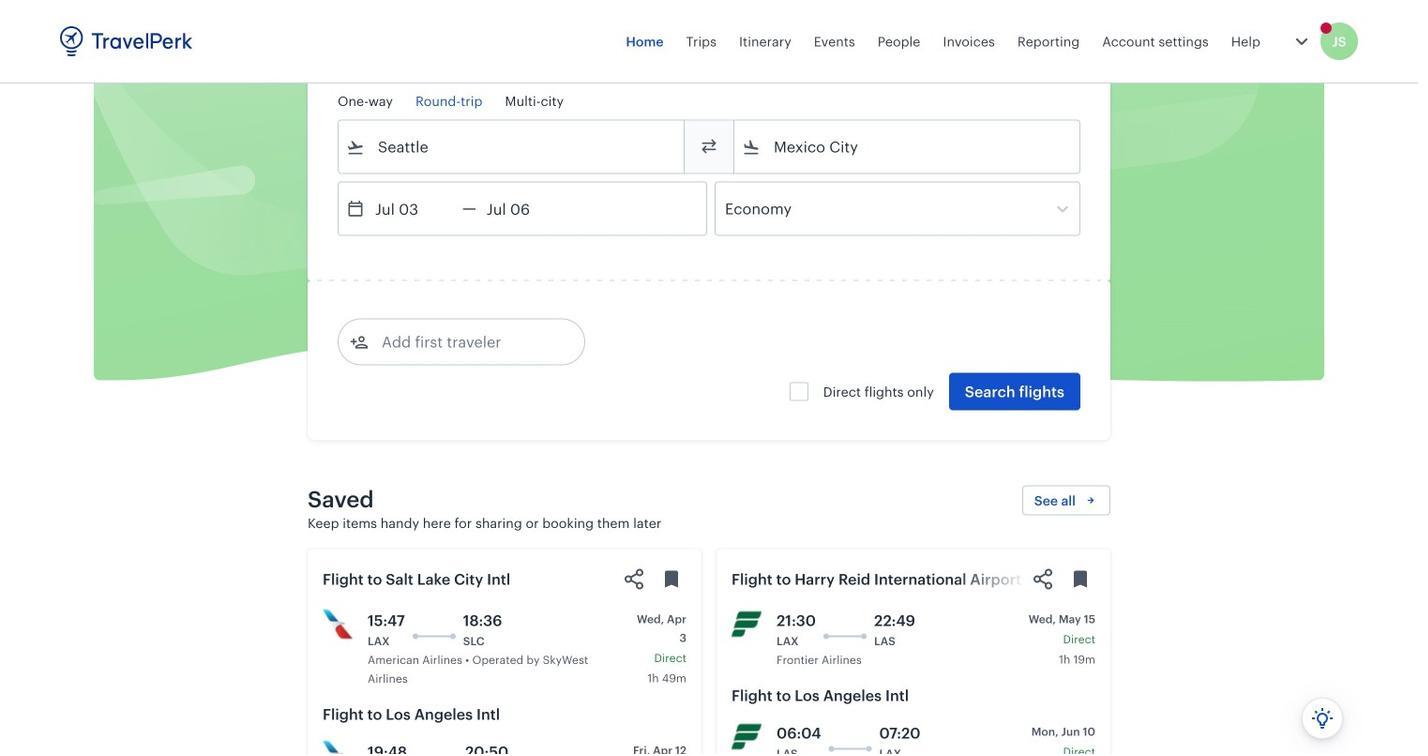 Task type: vqa. For each thing, say whether or not it's contained in the screenshot.
Frontier Airlines image
yes



Task type: locate. For each thing, give the bounding box(es) containing it.
0 vertical spatial american airlines image
[[323, 609, 353, 639]]

2 american airlines image from the top
[[323, 741, 353, 754]]

frontier airlines image
[[732, 609, 762, 639]]

To search field
[[761, 132, 1055, 162]]

1 american airlines image from the top
[[323, 609, 353, 639]]

1 vertical spatial american airlines image
[[323, 741, 353, 754]]

american airlines image
[[323, 609, 353, 639], [323, 741, 353, 754]]



Task type: describe. For each thing, give the bounding box(es) containing it.
From search field
[[365, 132, 660, 162]]

Depart text field
[[365, 182, 463, 235]]

frontier airlines image
[[732, 722, 762, 752]]

Return text field
[[476, 182, 574, 235]]

Add first traveler search field
[[369, 327, 564, 357]]



